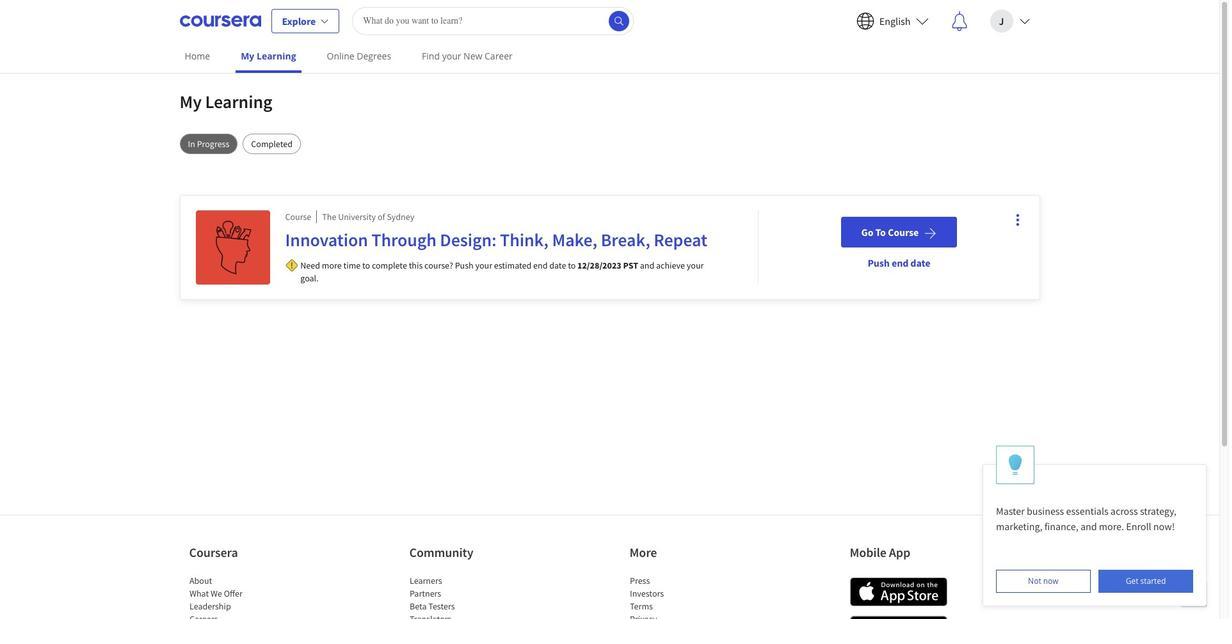 Task type: locate. For each thing, give the bounding box(es) containing it.
list containing about
[[189, 575, 298, 620]]

list
[[189, 575, 298, 620], [410, 575, 518, 620], [630, 575, 739, 620]]

0 vertical spatial and
[[640, 260, 655, 272]]

end down go to course button
[[892, 257, 909, 270]]

help center image
[[1187, 587, 1202, 602]]

find your new career
[[422, 50, 513, 62]]

learners
[[410, 576, 442, 587]]

we
[[210, 589, 222, 600]]

break,
[[601, 229, 651, 252]]

get
[[1126, 576, 1139, 587]]

1 horizontal spatial date
[[911, 257, 931, 270]]

the university of sydney
[[322, 211, 415, 223]]

3 list item from the left
[[630, 614, 739, 620]]

my up in at the top left of the page
[[180, 90, 202, 113]]

university
[[338, 211, 376, 223]]

terms link
[[630, 601, 653, 613]]

list for more
[[630, 575, 739, 620]]

list containing learners
[[410, 575, 518, 620]]

0 horizontal spatial date
[[550, 260, 566, 272]]

strategy,
[[1140, 505, 1177, 518]]

more
[[630, 545, 657, 561]]

my
[[241, 50, 254, 62], [180, 90, 202, 113]]

end right estimated
[[533, 260, 548, 272]]

innovation through design: think, make, break, repeat link
[[285, 229, 723, 257]]

0 vertical spatial my
[[241, 50, 254, 62]]

to
[[876, 226, 886, 239]]

marketing,
[[996, 521, 1043, 533]]

2 horizontal spatial list
[[630, 575, 739, 620]]

learning down explore
[[257, 50, 296, 62]]

more.
[[1099, 521, 1125, 533]]

more option for innovation through design: think, make, break, repeat image
[[1009, 211, 1027, 229]]

1 horizontal spatial list item
[[410, 614, 518, 620]]

alice element
[[983, 446, 1207, 607]]

push end date
[[868, 257, 931, 270]]

degrees
[[357, 50, 391, 62]]

make,
[[552, 229, 598, 252]]

list for community
[[410, 575, 518, 620]]

need
[[301, 260, 320, 272]]

my down coursera image
[[241, 50, 254, 62]]

1 horizontal spatial push
[[868, 257, 890, 270]]

home link
[[180, 42, 215, 70]]

and achieve your goal.
[[301, 260, 704, 284]]

course
[[285, 211, 311, 223], [888, 226, 919, 239]]

date down go to course button
[[911, 257, 931, 270]]

innovation through design: think, make, break, repeat
[[285, 229, 708, 252]]

1 vertical spatial course
[[888, 226, 919, 239]]

my learning up progress
[[180, 90, 272, 113]]

coursera image
[[180, 11, 261, 31]]

1 list from the left
[[189, 575, 298, 620]]

end
[[892, 257, 909, 270], [533, 260, 548, 272]]

testers
[[428, 601, 455, 613]]

date
[[911, 257, 931, 270], [550, 260, 566, 272]]

2 horizontal spatial list item
[[630, 614, 739, 620]]

0 horizontal spatial list item
[[189, 614, 298, 620]]

and right pst
[[640, 260, 655, 272]]

partners
[[410, 589, 441, 600]]

my learning
[[241, 50, 296, 62], [180, 90, 272, 113]]

career
[[485, 50, 513, 62]]

finance,
[[1045, 521, 1079, 533]]

offer
[[224, 589, 242, 600]]

1 list item from the left
[[189, 614, 298, 620]]

1 horizontal spatial your
[[475, 260, 492, 272]]

and down the essentials
[[1081, 521, 1097, 533]]

app
[[889, 545, 911, 561]]

list for coursera
[[189, 575, 298, 620]]

partners link
[[410, 589, 441, 600]]

list containing press
[[630, 575, 739, 620]]

download on the app store image
[[850, 578, 947, 607]]

go to course button
[[841, 217, 958, 248]]

my learning down explore
[[241, 50, 296, 62]]

now
[[1044, 576, 1059, 587]]

get it on google play image
[[850, 617, 947, 620]]

1 horizontal spatial list
[[410, 575, 518, 620]]

tab list
[[180, 134, 1040, 154]]

tab list containing in progress
[[180, 134, 1040, 154]]

0 horizontal spatial list
[[189, 575, 298, 620]]

1 horizontal spatial end
[[892, 257, 909, 270]]

your down innovation through design: think, make, break, repeat
[[475, 260, 492, 272]]

course?
[[425, 260, 453, 272]]

your right achieve
[[687, 260, 704, 272]]

1 horizontal spatial and
[[1081, 521, 1097, 533]]

learning
[[257, 50, 296, 62], [205, 90, 272, 113]]

2 to from the left
[[568, 260, 576, 272]]

0 horizontal spatial to
[[362, 260, 370, 272]]

push
[[868, 257, 890, 270], [455, 260, 474, 272]]

date down make,
[[550, 260, 566, 272]]

coursera
[[189, 545, 238, 561]]

more
[[322, 260, 342, 272]]

2 list item from the left
[[410, 614, 518, 620]]

sydney
[[387, 211, 415, 223]]

1 vertical spatial and
[[1081, 521, 1097, 533]]

and
[[640, 260, 655, 272], [1081, 521, 1097, 533]]

mobile
[[850, 545, 887, 561]]

1 horizontal spatial course
[[888, 226, 919, 239]]

not now
[[1029, 576, 1059, 587]]

learning up progress
[[205, 90, 272, 113]]

across
[[1111, 505, 1138, 518]]

push down to
[[868, 257, 890, 270]]

mobile app
[[850, 545, 911, 561]]

about link
[[189, 576, 212, 587]]

course left the
[[285, 211, 311, 223]]

business
[[1027, 505, 1065, 518]]

2 list from the left
[[410, 575, 518, 620]]

2 horizontal spatial your
[[687, 260, 704, 272]]

to down make,
[[568, 260, 576, 272]]

list item down testers
[[410, 614, 518, 620]]

list item down offer
[[189, 614, 298, 620]]

essentials
[[1067, 505, 1109, 518]]

0 horizontal spatial course
[[285, 211, 311, 223]]

lightbulb tip image
[[1009, 454, 1022, 477]]

master
[[996, 505, 1025, 518]]

your
[[442, 50, 461, 62], [475, 260, 492, 272], [687, 260, 704, 272]]

your right find
[[442, 50, 461, 62]]

1 horizontal spatial to
[[568, 260, 576, 272]]

push right "course?"
[[455, 260, 474, 272]]

list item
[[189, 614, 298, 620], [410, 614, 518, 620], [630, 614, 739, 620]]

3 list from the left
[[630, 575, 739, 620]]

and inside and achieve your goal.
[[640, 260, 655, 272]]

completed
[[251, 138, 293, 150]]

go to course
[[862, 226, 919, 239]]

0 horizontal spatial end
[[533, 260, 548, 272]]

to
[[362, 260, 370, 272], [568, 260, 576, 272]]

1 vertical spatial my
[[180, 90, 202, 113]]

None search field
[[352, 7, 634, 35]]

list item down press investors terms
[[630, 614, 739, 620]]

completed button
[[243, 134, 301, 154]]

course right to
[[888, 226, 919, 239]]

to right the time
[[362, 260, 370, 272]]

0 horizontal spatial and
[[640, 260, 655, 272]]



Task type: vqa. For each thing, say whether or not it's contained in the screenshot.
the left My
yes



Task type: describe. For each thing, give the bounding box(es) containing it.
through
[[372, 229, 437, 252]]

0 horizontal spatial push
[[455, 260, 474, 272]]

leadership
[[189, 601, 231, 613]]

what we offer link
[[189, 589, 242, 600]]

get started link
[[1099, 571, 1194, 594]]

innovation through design: think, make, break, repeat image
[[196, 211, 270, 285]]

push end date button
[[858, 248, 941, 279]]

english
[[880, 14, 911, 27]]

online
[[327, 50, 355, 62]]

my learning link
[[236, 42, 301, 73]]

0 horizontal spatial your
[[442, 50, 461, 62]]

terms
[[630, 601, 653, 613]]

investors
[[630, 589, 664, 600]]

What do you want to learn? text field
[[352, 7, 634, 35]]

1 vertical spatial my learning
[[180, 90, 272, 113]]

achieve
[[656, 260, 685, 272]]

explore button
[[271, 9, 340, 33]]

now!
[[1154, 521, 1175, 533]]

what
[[189, 589, 209, 600]]

progress
[[197, 138, 229, 150]]

press link
[[630, 576, 650, 587]]

online degrees
[[327, 50, 391, 62]]

your inside and achieve your goal.
[[687, 260, 704, 272]]

j
[[999, 14, 1004, 27]]

0 horizontal spatial my
[[180, 90, 202, 113]]

in progress button
[[180, 134, 238, 154]]

the
[[322, 211, 336, 223]]

beta
[[410, 601, 427, 613]]

0 vertical spatial my learning
[[241, 50, 296, 62]]

need more time to complete this course? push your estimated end date to 12/28/2023 pst
[[301, 260, 638, 272]]

home
[[185, 50, 210, 62]]

find
[[422, 50, 440, 62]]

in progress
[[188, 138, 229, 150]]

new
[[464, 50, 482, 62]]

pst
[[623, 260, 638, 272]]

this
[[409, 260, 423, 272]]

english button
[[846, 0, 939, 41]]

not
[[1029, 576, 1042, 587]]

find your new career link
[[417, 42, 518, 70]]

enroll
[[1127, 521, 1152, 533]]

1 vertical spatial learning
[[205, 90, 272, 113]]

go
[[862, 226, 874, 239]]

1 to from the left
[[362, 260, 370, 272]]

of
[[378, 211, 385, 223]]

investors link
[[630, 589, 664, 600]]

leadership link
[[189, 601, 231, 613]]

press
[[630, 576, 650, 587]]

0 vertical spatial course
[[285, 211, 311, 223]]

learners link
[[410, 576, 442, 587]]

get started
[[1126, 576, 1166, 587]]

community
[[410, 545, 474, 561]]

date inside 'button'
[[911, 257, 931, 270]]

j button
[[980, 0, 1040, 41]]

push inside 'button'
[[868, 257, 890, 270]]

in
[[188, 138, 195, 150]]

online degrees link
[[322, 42, 396, 70]]

about
[[189, 576, 212, 587]]

started
[[1141, 576, 1166, 587]]

think,
[[500, 229, 549, 252]]

about what we offer leadership
[[189, 576, 242, 613]]

complete
[[372, 260, 407, 272]]

not now button
[[996, 571, 1091, 594]]

learners partners beta testers
[[410, 576, 455, 613]]

estimated
[[494, 260, 532, 272]]

time
[[344, 260, 361, 272]]

list item for more
[[630, 614, 739, 620]]

press investors terms
[[630, 576, 664, 613]]

goal.
[[301, 273, 319, 284]]

0 vertical spatial learning
[[257, 50, 296, 62]]

and inside master business essentials across strategy, marketing, finance, and more. enroll now!
[[1081, 521, 1097, 533]]

1 horizontal spatial my
[[241, 50, 254, 62]]

innovation
[[285, 229, 368, 252]]

end inside 'button'
[[892, 257, 909, 270]]

design:
[[440, 229, 497, 252]]

beta testers link
[[410, 601, 455, 613]]

list item for coursera
[[189, 614, 298, 620]]

repeat
[[654, 229, 708, 252]]

list item for community
[[410, 614, 518, 620]]

course inside button
[[888, 226, 919, 239]]

explore
[[282, 14, 316, 27]]

12/28/2023
[[578, 260, 622, 272]]



